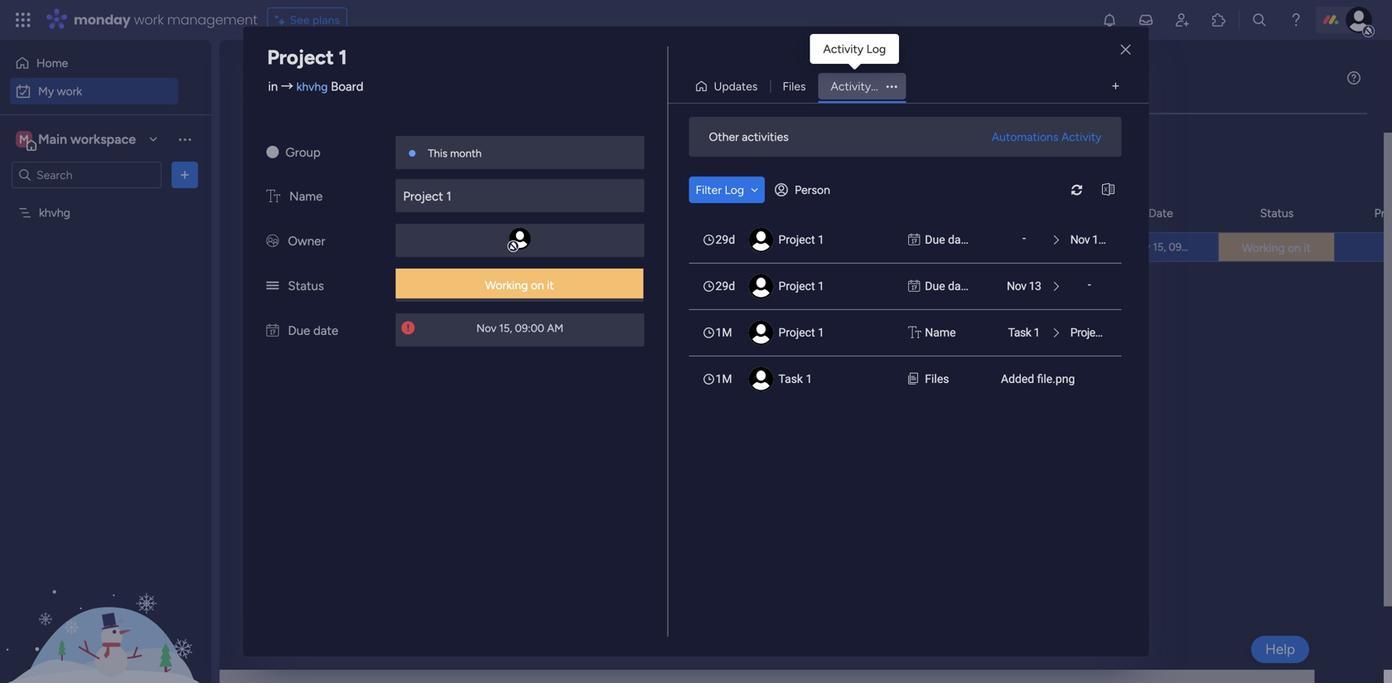 Task type: describe. For each thing, give the bounding box(es) containing it.
1 vertical spatial files
[[925, 372, 950, 386]]

prio
[[1375, 206, 1393, 220]]

due for 2nd dapulse date column icon from the top of the project 1 dialog
[[925, 279, 946, 293]]

home link
[[10, 50, 178, 76]]

1 vertical spatial task
[[779, 372, 803, 386]]

help
[[1266, 641, 1296, 658]]

1 horizontal spatial status
[[1261, 206, 1294, 220]]

main workspace
[[38, 131, 136, 147]]

due for dapulse date column image
[[288, 323, 310, 338]]

item
[[382, 211, 405, 225]]

my for my work
[[249, 63, 287, 100]]

29d for first dapulse date column icon from the top of the project 1 dialog
[[716, 233, 735, 247]]

my work link
[[10, 78, 178, 104]]

1 horizontal spatial nov 15, 09:00 am
[[1131, 240, 1218, 254]]

09:00:58
[[1108, 233, 1149, 247]]

due date for 2nd dapulse date column icon from the top of the project 1 dialog
[[925, 279, 971, 293]]

0 horizontal spatial dapulse text column image
[[267, 189, 280, 204]]

angle down image
[[751, 184, 759, 196]]

files button
[[770, 73, 819, 99]]

board
[[331, 79, 364, 94]]

1m for task 1
[[716, 372, 732, 386]]

date for 2nd dapulse date column icon from the top of the project 1 dialog
[[948, 279, 971, 293]]

lottie animation element
[[0, 516, 211, 683]]

inbox image
[[1138, 12, 1155, 28]]

09:00 inside project 1 dialog
[[515, 322, 545, 335]]

activity inside button
[[831, 79, 871, 93]]

updates
[[714, 79, 758, 93]]

1 horizontal spatial month
[[735, 242, 767, 255]]

1 horizontal spatial 15,
[[1153, 240, 1166, 254]]

files inside files button
[[783, 79, 806, 93]]

workspace
[[70, 131, 136, 147]]

0 vertical spatial task 1
[[1009, 326, 1040, 339]]

workspace image
[[16, 130, 32, 148]]

done
[[459, 139, 486, 153]]

filter
[[696, 183, 722, 197]]

other activities
[[709, 130, 789, 144]]

invite members image
[[1175, 12, 1191, 28]]

automations activity button
[[985, 124, 1109, 150]]

0 vertical spatial task
[[1009, 326, 1032, 339]]

my work
[[249, 63, 360, 100]]

v2 overdue deadline image
[[402, 320, 415, 336]]

2 dapulse date column image from the top
[[909, 278, 920, 295]]

home
[[36, 56, 68, 70]]

date for dapulse date column image
[[313, 323, 338, 338]]

khvhg link
[[297, 80, 328, 94]]

khvhg list box
[[0, 195, 211, 451]]

hide
[[432, 139, 456, 153]]

status inside project 1 dialog
[[288, 279, 324, 293]]

0 vertical spatial activity
[[824, 42, 864, 56]]

monday
[[74, 10, 131, 29]]

0 vertical spatial working on it
[[1243, 241, 1311, 255]]

1 vertical spatial this
[[713, 242, 732, 255]]

1 vertical spatial group
[[739, 206, 772, 220]]

help button
[[1252, 636, 1310, 663]]

monday work management
[[74, 10, 258, 29]]

notifications image
[[1102, 12, 1118, 28]]

1 dapulse date column image from the top
[[909, 231, 920, 249]]

m
[[19, 132, 29, 146]]

other
[[709, 130, 739, 144]]

khvhg inside in → khvhg board
[[297, 80, 328, 94]]

month inside project 1 dialog
[[450, 147, 482, 160]]

work for my
[[57, 84, 82, 98]]

in → khvhg board
[[268, 79, 364, 94]]

file.png
[[1038, 372, 1075, 386]]

due for first dapulse date column icon from the top of the project 1 dialog
[[925, 233, 946, 247]]

nov right v2 overdue deadline icon
[[477, 322, 497, 335]]

activity inside button
[[1062, 130, 1102, 144]]

khvhg inside list box
[[39, 206, 70, 220]]

group inside project 1 dialog
[[286, 145, 321, 160]]

nov 15, 09:00 am inside project 1 dialog
[[477, 322, 564, 335]]

1 inside past dates / 1 item
[[374, 211, 379, 225]]

my work
[[38, 84, 82, 98]]

project 1 dialog
[[0, 0, 1393, 683]]

close image
[[1121, 44, 1131, 56]]

0 vertical spatial am
[[1201, 240, 1218, 254]]

work
[[293, 63, 360, 100]]

in
[[268, 79, 278, 94]]

person button
[[769, 177, 840, 203]]

list box inside project 1 dialog
[[689, 216, 1149, 402]]

am inside project 1 dialog
[[547, 322, 564, 335]]

past
[[279, 206, 312, 227]]

/
[[363, 206, 370, 227]]



Task type: locate. For each thing, give the bounding box(es) containing it.
29d
[[716, 233, 735, 247], [716, 279, 735, 293]]

it inside project 1 dialog
[[547, 278, 554, 292]]

1 1m from the top
[[716, 326, 732, 339]]

1 horizontal spatial group
[[739, 206, 772, 220]]

past dates / 1 item
[[279, 206, 405, 227]]

on inside project 1 dialog
[[531, 278, 544, 292]]

list box
[[689, 216, 1149, 402]]

1 vertical spatial working on it
[[485, 278, 554, 292]]

work right monday
[[134, 10, 164, 29]]

month down angle down icon
[[735, 242, 767, 255]]

0 horizontal spatial work
[[57, 84, 82, 98]]

0 vertical spatial activity log
[[824, 42, 886, 56]]

0 vertical spatial name
[[289, 189, 323, 204]]

0 vertical spatial this month
[[428, 147, 482, 160]]

1 vertical spatial on
[[531, 278, 544, 292]]

v2 status image
[[267, 279, 279, 293]]

my work option
[[10, 78, 178, 104]]

added file.png
[[1001, 372, 1075, 386]]

work inside option
[[57, 84, 82, 98]]

date
[[948, 233, 971, 247], [948, 279, 971, 293], [313, 323, 338, 338]]

activity
[[824, 42, 864, 56], [831, 79, 871, 93], [1062, 130, 1102, 144]]

activity left options image
[[831, 79, 871, 93]]

2 1m from the top
[[716, 372, 732, 386]]

1 horizontal spatial my
[[249, 63, 287, 100]]

0 horizontal spatial task
[[779, 372, 803, 386]]

plans
[[313, 13, 340, 27]]

gary orlando image
[[1346, 7, 1373, 33]]

person
[[795, 183, 831, 197]]

1 horizontal spatial working
[[1243, 241, 1285, 255]]

1 horizontal spatial khvhg
[[297, 80, 328, 94]]

khvhg right →
[[297, 80, 328, 94]]

0 vertical spatial on
[[1288, 241, 1302, 255]]

updates button
[[688, 73, 770, 99]]

activity log button
[[819, 73, 906, 99]]

this down filter log
[[713, 242, 732, 255]]

2 vertical spatial due date
[[288, 323, 338, 338]]

2 vertical spatial due
[[288, 323, 310, 338]]

nov
[[1071, 233, 1090, 247], [1131, 240, 1151, 254], [1007, 279, 1027, 293], [477, 322, 497, 335]]

am
[[1201, 240, 1218, 254], [547, 322, 564, 335]]

this month left items
[[428, 147, 482, 160]]

1 vertical spatial working
[[485, 278, 528, 292]]

nov 15, 09:00 am
[[1131, 240, 1218, 254], [477, 322, 564, 335]]

owner
[[288, 234, 325, 249]]

dapulse text column image up past
[[267, 189, 280, 204]]

0 horizontal spatial working on it
[[485, 278, 554, 292]]

0 horizontal spatial group
[[286, 145, 321, 160]]

0 horizontal spatial files
[[783, 79, 806, 93]]

name
[[289, 189, 323, 204], [925, 326, 956, 339]]

automations
[[992, 130, 1059, 144]]

09:00
[[1169, 240, 1199, 254], [515, 322, 545, 335]]

added
[[1001, 372, 1035, 386]]

Filter dashboard by text search field
[[245, 133, 395, 159]]

0 horizontal spatial month
[[450, 147, 482, 160]]

1m for project 1
[[716, 326, 732, 339]]

1 vertical spatial task 1
[[779, 372, 813, 386]]

due date for dapulse date column image
[[288, 323, 338, 338]]

0 vertical spatial month
[[450, 147, 482, 160]]

see plans
[[290, 13, 340, 27]]

see
[[290, 13, 310, 27]]

nov left 15 on the right top
[[1071, 233, 1090, 247]]

month
[[450, 147, 482, 160], [735, 242, 767, 255]]

0 vertical spatial 29d
[[716, 233, 735, 247]]

0 vertical spatial group
[[286, 145, 321, 160]]

my inside option
[[38, 84, 54, 98]]

activity up activity log button
[[824, 42, 864, 56]]

management
[[167, 10, 258, 29]]

dapulse date column image
[[909, 231, 920, 249], [909, 278, 920, 295]]

0 vertical spatial due date
[[925, 233, 971, 247]]

1 vertical spatial due date
[[925, 279, 971, 293]]

0 vertical spatial work
[[134, 10, 164, 29]]

0 vertical spatial it
[[1304, 241, 1311, 255]]

0 horizontal spatial it
[[547, 278, 554, 292]]

0 vertical spatial khvhg
[[297, 80, 328, 94]]

due date for first dapulse date column icon from the top of the project 1 dialog
[[925, 233, 971, 247]]

0 horizontal spatial name
[[289, 189, 323, 204]]

work
[[134, 10, 164, 29], [57, 84, 82, 98]]

nov 15 09:00:58
[[1071, 233, 1149, 247]]

search everything image
[[1252, 12, 1268, 28]]

due date
[[925, 233, 971, 247], [925, 279, 971, 293], [288, 323, 338, 338]]

due
[[925, 233, 946, 247], [925, 279, 946, 293], [288, 323, 310, 338]]

0 vertical spatial due
[[925, 233, 946, 247]]

khvhg
[[297, 80, 328, 94], [39, 206, 70, 220]]

working
[[1243, 241, 1285, 255], [485, 278, 528, 292]]

name for right dapulse text column image
[[925, 326, 956, 339]]

1 horizontal spatial on
[[1288, 241, 1302, 255]]

activity log right files button
[[831, 79, 894, 93]]

my left khvhg link
[[249, 63, 287, 100]]

0 vertical spatial 15,
[[1153, 240, 1166, 254]]

0 horizontal spatial am
[[547, 322, 564, 335]]

1 horizontal spatial 09:00
[[1169, 240, 1199, 254]]

0 vertical spatial dapulse date column image
[[909, 231, 920, 249]]

0 horizontal spatial on
[[531, 278, 544, 292]]

15
[[1093, 233, 1105, 247]]

option
[[0, 198, 211, 201]]

activity log up activity log button
[[824, 42, 886, 56]]

activity log
[[824, 42, 886, 56], [831, 79, 894, 93]]

group right v2 sun image on the left top of page
[[286, 145, 321, 160]]

1 vertical spatial khvhg
[[39, 206, 70, 220]]

0 horizontal spatial my
[[38, 84, 54, 98]]

0 horizontal spatial this
[[428, 147, 448, 160]]

1 29d from the top
[[716, 233, 735, 247]]

activity up refresh image
[[1062, 130, 1102, 144]]

log inside button
[[725, 183, 745, 197]]

work for monday
[[134, 10, 164, 29]]

workspace selection element
[[16, 129, 138, 151]]

nov down date
[[1131, 240, 1151, 254]]

my for my work
[[38, 84, 54, 98]]

1 vertical spatial status
[[288, 279, 324, 293]]

working inside project 1 dialog
[[485, 278, 528, 292]]

hide done items
[[432, 139, 517, 153]]

0 horizontal spatial this month
[[428, 147, 482, 160]]

task 1
[[1009, 326, 1040, 339], [779, 372, 813, 386]]

1
[[339, 45, 347, 69], [446, 189, 452, 204], [374, 211, 379, 225], [818, 233, 825, 247], [310, 240, 315, 254], [818, 279, 825, 293], [818, 326, 825, 339], [1034, 326, 1040, 339], [1107, 326, 1114, 339], [806, 372, 813, 386]]

nov 13
[[1007, 279, 1042, 293]]

1 horizontal spatial name
[[925, 326, 956, 339]]

help image
[[1288, 12, 1305, 28]]

select product image
[[15, 12, 32, 28]]

this month
[[428, 147, 482, 160], [713, 242, 767, 255]]

options image
[[880, 81, 904, 91]]

1 horizontal spatial task 1
[[1009, 326, 1040, 339]]

v2 sun image
[[267, 145, 279, 160]]

0 horizontal spatial 09:00
[[515, 322, 545, 335]]

1 vertical spatial log
[[874, 79, 894, 93]]

0 vertical spatial status
[[1261, 206, 1294, 220]]

status
[[1261, 206, 1294, 220], [288, 279, 324, 293]]

this month inside project 1 dialog
[[428, 147, 482, 160]]

1 vertical spatial nov 15, 09:00 am
[[477, 322, 564, 335]]

1m
[[716, 326, 732, 339], [716, 372, 732, 386]]

group down angle down icon
[[739, 206, 772, 220]]

2 vertical spatial activity
[[1062, 130, 1102, 144]]

13
[[1029, 279, 1042, 293]]

files right v2 file column image
[[925, 372, 950, 386]]

1 horizontal spatial work
[[134, 10, 164, 29]]

log
[[867, 42, 886, 56], [874, 79, 894, 93], [725, 183, 745, 197]]

0 horizontal spatial working
[[485, 278, 528, 292]]

None search field
[[245, 133, 395, 159]]

it
[[1304, 241, 1311, 255], [547, 278, 554, 292]]

15, inside project 1 dialog
[[499, 322, 512, 335]]

0 horizontal spatial status
[[288, 279, 324, 293]]

2 vertical spatial log
[[725, 183, 745, 197]]

1 vertical spatial it
[[547, 278, 554, 292]]

→
[[281, 79, 293, 94]]

dapulse text column image
[[267, 189, 280, 204], [909, 324, 922, 342]]

working on it inside project 1 dialog
[[485, 278, 554, 292]]

this left done
[[428, 147, 448, 160]]

apps image
[[1211, 12, 1228, 28]]

1 horizontal spatial this
[[713, 242, 732, 255]]

1 vertical spatial 09:00
[[515, 322, 545, 335]]

my
[[249, 63, 287, 100], [38, 84, 54, 98]]

1 vertical spatial activity log
[[831, 79, 894, 93]]

1 horizontal spatial this month
[[713, 242, 767, 255]]

on
[[1288, 241, 1302, 255], [531, 278, 544, 292]]

list box containing 29d
[[689, 216, 1149, 402]]

0 vertical spatial date
[[948, 233, 971, 247]]

filter log button
[[689, 177, 765, 203]]

29d for 2nd dapulse date column icon from the top of the project 1 dialog
[[716, 279, 735, 293]]

activity log inside button
[[831, 79, 894, 93]]

this
[[428, 147, 448, 160], [713, 242, 732, 255]]

0 vertical spatial working
[[1243, 241, 1285, 255]]

1 vertical spatial am
[[547, 322, 564, 335]]

1 horizontal spatial working on it
[[1243, 241, 1311, 255]]

date for first dapulse date column icon from the top of the project 1 dialog
[[948, 233, 971, 247]]

2 29d from the top
[[716, 279, 735, 293]]

my down home
[[38, 84, 54, 98]]

this month down filter log button on the top of the page
[[713, 242, 767, 255]]

group
[[286, 145, 321, 160], [739, 206, 772, 220]]

date
[[1149, 206, 1174, 220]]

task
[[1009, 326, 1032, 339], [779, 372, 803, 386]]

work down home
[[57, 84, 82, 98]]

15,
[[1153, 240, 1166, 254], [499, 322, 512, 335]]

0 horizontal spatial task 1
[[779, 372, 813, 386]]

refresh image
[[1064, 184, 1090, 196]]

month left items
[[450, 147, 482, 160]]

1 vertical spatial due
[[925, 279, 946, 293]]

this inside project 1 dialog
[[428, 147, 448, 160]]

1 horizontal spatial files
[[925, 372, 950, 386]]

files
[[783, 79, 806, 93], [925, 372, 950, 386]]

project
[[267, 45, 334, 69], [403, 189, 443, 204], [779, 233, 815, 247], [269, 240, 307, 254], [779, 279, 815, 293], [779, 326, 815, 339], [1071, 326, 1105, 339]]

0 vertical spatial this
[[428, 147, 448, 160]]

khvhg down search in workspace field
[[39, 206, 70, 220]]

files up activities
[[783, 79, 806, 93]]

0 vertical spatial nov 15, 09:00 am
[[1131, 240, 1218, 254]]

main
[[38, 131, 67, 147]]

log inside button
[[874, 79, 894, 93]]

1 vertical spatial 1m
[[716, 372, 732, 386]]

1 vertical spatial 15,
[[499, 322, 512, 335]]

working on it
[[1243, 241, 1311, 255], [485, 278, 554, 292]]

1 horizontal spatial task
[[1009, 326, 1032, 339]]

0 vertical spatial 1m
[[716, 326, 732, 339]]

nov left 13
[[1007, 279, 1027, 293]]

add view image
[[1113, 80, 1120, 92]]

export to excel image
[[1095, 184, 1122, 196]]

activities
[[742, 130, 789, 144]]

2 vertical spatial date
[[313, 323, 338, 338]]

1 vertical spatial month
[[735, 242, 767, 255]]

automations activity
[[992, 130, 1102, 144]]

1 vertical spatial date
[[948, 279, 971, 293]]

0 horizontal spatial nov 15, 09:00 am
[[477, 322, 564, 335]]

home option
[[10, 50, 178, 76]]

1 horizontal spatial am
[[1201, 240, 1218, 254]]

v2 multiple person column image
[[267, 234, 279, 249]]

0 vertical spatial files
[[783, 79, 806, 93]]

dapulse text column image up v2 file column image
[[909, 324, 922, 342]]

dates
[[316, 206, 359, 227]]

0 horizontal spatial khvhg
[[39, 206, 70, 220]]

1 horizontal spatial dapulse text column image
[[909, 324, 922, 342]]

lottie animation image
[[0, 516, 211, 683]]

filter log
[[696, 183, 745, 197]]

0 vertical spatial dapulse text column image
[[267, 189, 280, 204]]

name for left dapulse text column image
[[289, 189, 323, 204]]

1 vertical spatial 29d
[[716, 279, 735, 293]]

1 horizontal spatial it
[[1304, 241, 1311, 255]]

1 vertical spatial dapulse text column image
[[909, 324, 922, 342]]

1 vertical spatial dapulse date column image
[[909, 278, 920, 295]]

1 vertical spatial this month
[[713, 242, 767, 255]]

items
[[488, 139, 517, 153]]

Search in workspace field
[[35, 165, 138, 184]]

dapulse date column image
[[267, 323, 279, 338]]

0 vertical spatial log
[[867, 42, 886, 56]]

see plans button
[[267, 7, 347, 32]]

v2 file column image
[[909, 371, 918, 388]]

project 1
[[267, 45, 347, 69], [403, 189, 452, 204], [779, 233, 825, 247], [269, 240, 315, 254], [779, 279, 825, 293], [779, 326, 825, 339], [1071, 326, 1114, 339]]

0 vertical spatial 09:00
[[1169, 240, 1199, 254]]



Task type: vqa. For each thing, say whether or not it's contained in the screenshot.
the left This month
yes



